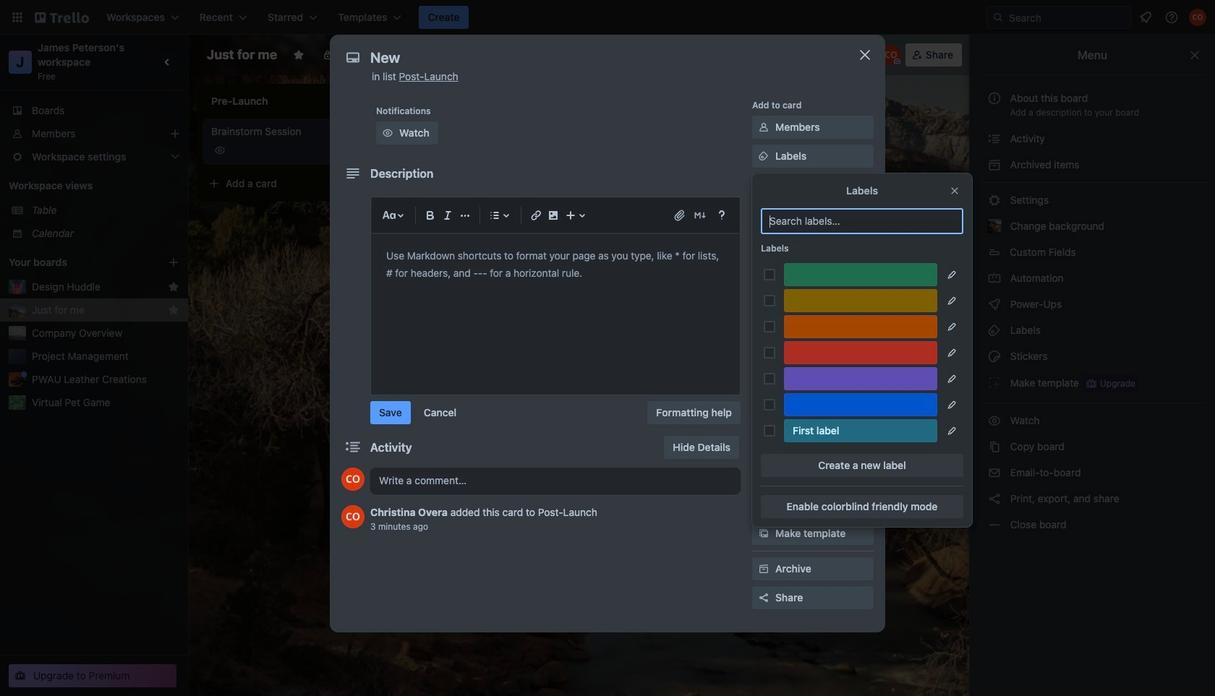 Task type: describe. For each thing, give the bounding box(es) containing it.
1 vertical spatial christina overa (christinaovera) image
[[881, 45, 901, 65]]

primary element
[[0, 0, 1215, 35]]

italic ⌘i image
[[439, 207, 456, 224]]

text styles image
[[380, 207, 398, 224]]

more formatting image
[[456, 207, 474, 224]]

christina overa (christinaovera) image
[[341, 506, 365, 529]]

color: green, title: none image
[[784, 263, 937, 286]]

image image
[[545, 207, 562, 224]]

attach and insert link image
[[673, 208, 687, 223]]

Main content area, start typing to enter text. text field
[[386, 247, 725, 282]]

color: purple, title: none image
[[784, 367, 937, 391]]

0 vertical spatial christina overa (christinaovera) image
[[1189, 9, 1207, 26]]

1 starred icon image from the top
[[168, 281, 179, 293]]

add board image
[[168, 257, 179, 268]]

your boards with 6 items element
[[9, 254, 146, 271]]

open information menu image
[[1165, 10, 1179, 25]]



Task type: vqa. For each thing, say whether or not it's contained in the screenshot.
'liked...]'
no



Task type: locate. For each thing, give the bounding box(es) containing it.
editor toolbar
[[378, 204, 733, 227]]

2 vertical spatial christina overa (christinaovera) image
[[341, 468, 365, 491]]

board image
[[393, 48, 405, 60]]

2 starred icon image from the top
[[168, 305, 179, 316]]

color: yellow, title: none image
[[784, 289, 937, 312]]

color: blue, title: none image
[[784, 394, 937, 417]]

christina overa (christinaovera) image right open information menu icon
[[1189, 9, 1207, 26]]

2 horizontal spatial christina overa (christinaovera) image
[[1189, 9, 1207, 26]]

Search labels… text field
[[761, 208, 964, 234]]

Board name text field
[[200, 43, 284, 67]]

None text field
[[363, 45, 841, 71]]

christina overa (christinaovera) image up christina overa (christinaovera) icon at the left bottom
[[341, 468, 365, 491]]

star or unstar board image
[[293, 49, 305, 61]]

text formatting group
[[422, 207, 474, 224]]

Search field
[[1004, 7, 1131, 27]]

close popover image
[[949, 185, 961, 197]]

search image
[[992, 12, 1004, 23]]

bold ⌘b image
[[422, 207, 439, 224]]

lists image
[[486, 207, 503, 224]]

sm image
[[728, 43, 748, 64], [757, 120, 771, 135], [987, 271, 1002, 286], [987, 349, 1002, 364], [757, 469, 771, 483], [987, 492, 1002, 506], [757, 498, 771, 512], [987, 518, 1002, 532], [757, 527, 771, 541]]

color: red, title: none image
[[784, 341, 937, 365]]

1 vertical spatial starred icon image
[[168, 305, 179, 316]]

0 vertical spatial starred icon image
[[168, 281, 179, 293]]

color: sky, title: "first label" element
[[784, 420, 937, 443]]

0 notifications image
[[1137, 9, 1154, 26]]

Write a comment text field
[[370, 468, 741, 494]]

starred icon image
[[168, 281, 179, 293], [168, 305, 179, 316]]

view markdown image
[[693, 208, 707, 223]]

0 horizontal spatial christina overa (christinaovera) image
[[341, 468, 365, 491]]

1 horizontal spatial christina overa (christinaovera) image
[[881, 45, 901, 65]]

sm image
[[380, 126, 395, 140], [987, 132, 1002, 146], [757, 149, 771, 163], [987, 158, 1002, 172], [987, 193, 1002, 208], [757, 265, 771, 279], [987, 297, 1002, 312], [987, 323, 1002, 338], [987, 375, 1002, 390], [987, 414, 1002, 428], [987, 440, 1002, 454], [987, 466, 1002, 480], [757, 562, 771, 577]]

color: orange, title: none image
[[784, 315, 937, 339]]

create from template… image
[[370, 178, 382, 190]]

link ⌘k image
[[527, 207, 545, 224]]

christina overa (christinaovera) image
[[1189, 9, 1207, 26], [881, 45, 901, 65], [341, 468, 365, 491]]

christina overa (christinaovera) image right the close dialog icon
[[881, 45, 901, 65]]

close dialog image
[[856, 46, 874, 64]]

open help dialog image
[[713, 207, 731, 224]]



